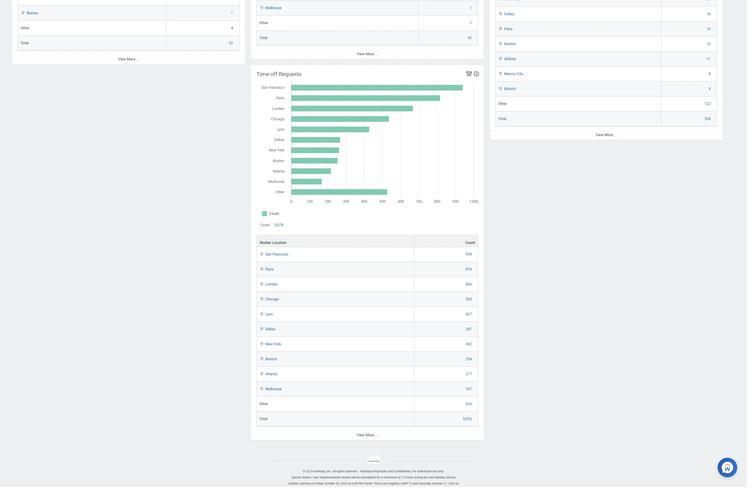 Task type: locate. For each thing, give the bounding box(es) containing it.
boston link for 12
[[504, 41, 516, 46]]

other for 1
[[259, 21, 268, 25]]

1 vertical spatial mulhouse link
[[265, 386, 282, 392]]

0 vertical spatial atlanta
[[504, 57, 516, 61]]

cell
[[18, 0, 166, 6], [166, 0, 239, 6], [257, 0, 419, 1], [419, 0, 478, 1]]

more for 32
[[127, 57, 135, 61]]

atlanta link for 11
[[504, 56, 516, 61]]

1 9 from the top
[[709, 72, 711, 76]]

0 horizontal spatial dallas
[[265, 328, 276, 332]]

1
[[470, 6, 472, 10], [231, 11, 233, 15], [470, 21, 472, 25]]

0 horizontal spatial atlanta link
[[265, 371, 277, 377]]

boston link
[[27, 10, 38, 15], [504, 41, 516, 46], [265, 356, 277, 362]]

row containing san francisco
[[257, 247, 478, 262]]

1 vertical spatial 1 button
[[231, 11, 234, 16]]

view inside compensation changes element
[[596, 133, 604, 137]]

dallas link for 16
[[504, 11, 514, 16]]

location image for 262 button
[[259, 342, 264, 346]]

mulhouse for 167
[[265, 387, 282, 392]]

1 vertical spatial boston
[[504, 42, 516, 46]]

hours
[[406, 476, 414, 480]]

paris link inside compensation changes element
[[504, 26, 513, 31]]

boston for 1
[[27, 11, 38, 15]]

location image for 4 1 button
[[20, 11, 25, 15]]

inc.
[[327, 470, 332, 474]]

time-off requests
[[257, 71, 302, 77]]

other element inside "time-off requests" element
[[259, 401, 268, 407]]

32
[[229, 41, 233, 45]]

... inside job changes element
[[136, 57, 139, 61]]

1 vertical spatial 5,076 button
[[463, 417, 473, 422]]

paris link
[[504, 26, 513, 31], [265, 266, 274, 272]]

122
[[705, 102, 711, 106]]

time
[[374, 483, 380, 486]]

dallas inside compensation changes element
[[504, 12, 514, 16]]

row containing mexico city
[[495, 67, 717, 82]]

2023 right 21,
[[449, 483, 455, 486]]

october down weekly
[[432, 483, 443, 486]]

0 vertical spatial boston
[[27, 11, 38, 15]]

... for 32
[[136, 57, 139, 61]]

2 vertical spatial 1
[[470, 21, 472, 25]]

total inside loa requests / returns element
[[259, 36, 268, 40]]

atlanta inside "time-off requests" element
[[265, 372, 277, 377]]

1 horizontal spatial paris
[[504, 27, 513, 31]]

count up '939' "button"
[[465, 241, 475, 245]]

... inside loa requests / returns element
[[375, 52, 378, 56]]

next
[[429, 476, 435, 480]]

mulhouse inside loa requests / returns element
[[265, 6, 282, 10]]

5,076 button
[[275, 223, 284, 228], [463, 417, 473, 422]]

more inside loa requests / returns element
[[366, 52, 374, 56]]

2023 right the ©
[[306, 470, 313, 474]]

254
[[466, 358, 472, 362]]

location image for 816 button
[[259, 267, 264, 272]]

row containing london
[[257, 277, 478, 292]]

0 horizontal spatial boston link
[[27, 10, 38, 15]]

location image for 167 button
[[259, 387, 264, 391]]

4
[[231, 26, 233, 30]]

view inside job changes element
[[118, 57, 126, 61]]

535 button
[[466, 297, 473, 302]]

total element inside "time-off requests" element
[[259, 416, 268, 422]]

location image inside loa requests / returns element
[[259, 5, 264, 10]]

2 horizontal spatial boston
[[504, 42, 516, 46]]

1 horizontal spatial paris link
[[504, 26, 513, 31]]

12 inside 12 button
[[707, 42, 711, 46]]

row
[[18, 0, 239, 6], [257, 0, 478, 1], [495, 0, 717, 7], [257, 1, 478, 16], [18, 6, 239, 21], [495, 7, 717, 22], [257, 16, 478, 31], [18, 21, 239, 36], [495, 22, 717, 37], [257, 31, 478, 46], [18, 36, 239, 51], [495, 37, 717, 52], [495, 52, 717, 67], [495, 67, 717, 82], [495, 82, 717, 97], [495, 97, 717, 112], [495, 112, 717, 127], [257, 235, 478, 247], [257, 247, 478, 262], [257, 262, 478, 277], [257, 277, 478, 292], [257, 292, 478, 307], [257, 307, 478, 322], [257, 322, 478, 337], [257, 337, 478, 352], [257, 352, 478, 367], [257, 367, 478, 382], [257, 382, 478, 397], [257, 397, 478, 412], [257, 412, 478, 427]]

12 down 14 "button"
[[707, 42, 711, 46]]

view inside loa requests / returns element
[[357, 52, 365, 56]]

2 9 from the top
[[709, 87, 711, 91]]

other inside job changes element
[[20, 26, 29, 30]]

location image
[[259, 5, 264, 10], [20, 11, 25, 15], [498, 27, 503, 31], [498, 42, 503, 46], [498, 72, 503, 76], [259, 267, 264, 272], [259, 282, 264, 287], [259, 297, 264, 302], [259, 312, 264, 317], [259, 327, 264, 332], [259, 342, 264, 346], [259, 357, 264, 361], [259, 387, 264, 391]]

1 mulhouse from the top
[[265, 6, 282, 10]]

boston link for 254
[[265, 356, 277, 362]]

2 vertical spatial 1 button
[[470, 20, 473, 25]]

0 horizontal spatial boston
[[27, 11, 38, 15]]

row containing chicago
[[257, 292, 478, 307]]

1 inside job changes element
[[231, 11, 233, 15]]

0 vertical spatial 12
[[707, 42, 711, 46]]

boston link for 1
[[27, 10, 38, 15]]

atlanta link up mexico city link
[[504, 56, 516, 61]]

london link
[[265, 281, 278, 287]]

1 vertical spatial 1
[[231, 11, 233, 15]]

more for 12
[[605, 133, 613, 137]]

boston
[[27, 11, 38, 15], [504, 42, 516, 46], [265, 358, 277, 362]]

1 vertical spatial 12
[[402, 476, 405, 480]]

9 button down 11 button
[[709, 72, 712, 76]]

boston inside job changes element
[[27, 11, 38, 15]]

chicago link
[[265, 296, 279, 302]]

october down the implementation at the bottom left of the page
[[324, 483, 335, 486]]

1 vertical spatial atlanta
[[265, 372, 277, 377]]

mexico city link
[[504, 71, 523, 76]]

526 button
[[466, 402, 473, 407]]

0 vertical spatial 9
[[709, 72, 711, 76]]

1 horizontal spatial boston link
[[265, 356, 277, 362]]

1 horizontal spatial boston
[[265, 358, 277, 362]]

boston inside compensation changes element
[[504, 42, 516, 46]]

paris inside "time-off requests" element
[[265, 268, 274, 272]]

and
[[388, 470, 393, 474]]

9 up the "122" button
[[709, 87, 711, 91]]

2023 left at
[[341, 483, 348, 486]]

count inside popup button
[[465, 241, 475, 245]]

42 button
[[468, 35, 473, 40]]

mulhouse link
[[265, 5, 282, 10], [265, 386, 282, 392]]

1 mulhouse link from the top
[[265, 5, 282, 10]]

6:00
[[352, 483, 358, 486]]

1 vertical spatial dallas link
[[265, 326, 276, 332]]

1 horizontal spatial count
[[465, 241, 475, 245]]

city
[[517, 72, 523, 76]]

atlanta for 11
[[504, 57, 516, 61]]

total element inside job changes element
[[20, 40, 29, 45]]

total inside job changes element
[[20, 41, 29, 45]]

view more ... inside compensation changes element
[[596, 133, 617, 137]]

9 button
[[709, 72, 712, 76], [709, 87, 712, 91]]

mulhouse for 1
[[265, 6, 282, 10]]

2 mulhouse from the top
[[265, 387, 282, 392]]

atlanta
[[504, 57, 516, 61], [265, 372, 277, 377]]

worker
[[260, 241, 271, 245]]

12 right of
[[402, 476, 405, 480]]

0 vertical spatial 9 button
[[709, 72, 712, 76]]

666 button
[[466, 282, 473, 287]]

footer
[[0, 456, 747, 488]]

mulhouse
[[265, 6, 282, 10], [265, 387, 282, 392]]

16 button
[[707, 12, 712, 17]]

new
[[265, 343, 273, 347]]

paris link for 816
[[265, 266, 274, 272]]

total element
[[259, 35, 268, 40], [20, 40, 29, 45], [498, 116, 506, 121], [259, 416, 268, 422]]

9 for mexico city
[[709, 72, 711, 76]]

total inside "time-off requests" element
[[259, 417, 268, 422]]

0 horizontal spatial 5,076
[[275, 223, 284, 227]]

total element for 42
[[259, 35, 268, 40]]

9 for munich
[[709, 87, 711, 91]]

other element inside loa requests / returns element
[[259, 20, 268, 25]]

location image for 16
[[498, 12, 503, 16]]

location image inside job changes element
[[20, 11, 25, 15]]

other element for 526
[[259, 401, 268, 407]]

for
[[377, 476, 381, 480]]

5,076 down 526
[[463, 417, 472, 422]]

262 button
[[466, 342, 473, 347]]

mexico
[[504, 72, 516, 76]]

mexico city
[[504, 72, 523, 76]]

1 vertical spatial 9 button
[[709, 87, 712, 91]]

dallas
[[504, 12, 514, 16], [265, 328, 276, 332]]

san francisco
[[265, 253, 288, 257]]

view more ... link for 12
[[490, 130, 723, 140]]

0 horizontal spatial count
[[260, 223, 270, 227]]

total for 334
[[498, 117, 506, 121]]

atlanta up mexico city link
[[504, 57, 516, 61]]

1 vertical spatial mulhouse
[[265, 387, 282, 392]]

other inside compensation changes element
[[498, 102, 507, 106]]

view more ...
[[357, 52, 378, 56], [118, 57, 139, 61], [596, 133, 617, 137], [357, 434, 378, 438]]

0 vertical spatial 5,076 button
[[275, 223, 284, 228]]

1 vertical spatial count
[[465, 241, 475, 245]]

location image
[[498, 0, 503, 1], [498, 12, 503, 16], [498, 57, 503, 61], [498, 87, 503, 91], [259, 252, 264, 257], [259, 372, 264, 376]]

5,076 button down 526
[[463, 417, 473, 422]]

weekly
[[435, 476, 445, 480]]

2 mulhouse link from the top
[[265, 386, 282, 392]]

view for dallas
[[596, 133, 604, 137]]

1 vertical spatial paris
[[265, 268, 274, 272]]

more inside compensation changes element
[[605, 133, 613, 137]]

other inside loa requests / returns element
[[259, 21, 268, 25]]

1 vertical spatial 9
[[709, 87, 711, 91]]

0 vertical spatial 1
[[470, 6, 472, 10]]

1 button
[[470, 5, 473, 10], [231, 11, 234, 16], [470, 20, 473, 25]]

dallas for 16
[[504, 12, 514, 16]]

0 horizontal spatial paris
[[265, 268, 274, 272]]

more inside job changes element
[[127, 57, 135, 61]]

1 horizontal spatial dallas
[[504, 12, 514, 16]]

2 9 button from the top
[[709, 87, 712, 91]]

mulhouse link inside loa requests / returns element
[[265, 5, 282, 10]]

other element
[[259, 20, 268, 25], [20, 25, 29, 30], [498, 101, 507, 106], [259, 401, 268, 407]]

2 vertical spatial boston link
[[265, 356, 277, 362]]

9 down 11 button
[[709, 72, 711, 76]]

4 button
[[231, 26, 234, 31]]

1 vertical spatial 5,076
[[463, 417, 472, 422]]

16
[[707, 12, 711, 16]]

paris
[[504, 27, 513, 31], [265, 268, 274, 272]]

1 vertical spatial paris link
[[265, 266, 274, 272]]

1 october from the left
[[324, 483, 335, 486]]

1 button for 1
[[470, 5, 473, 10]]

1 horizontal spatial 12
[[707, 42, 711, 46]]

816
[[466, 268, 472, 272]]

paris link inside "time-off requests" element
[[265, 266, 274, 272]]

boston inside "time-off requests" element
[[265, 358, 277, 362]]

more
[[366, 52, 374, 56], [127, 57, 135, 61], [605, 133, 613, 137], [366, 434, 374, 438]]

other element inside compensation changes element
[[498, 101, 507, 106]]

0 horizontal spatial 12
[[402, 476, 405, 480]]

9 button up the "122" button
[[709, 87, 712, 91]]

5,076 button up location
[[275, 223, 284, 228]]

1 vertical spatial atlanta link
[[265, 371, 277, 377]]

update;
[[288, 483, 299, 486]]

atlanta down new york
[[265, 372, 277, 377]]

pacific
[[364, 483, 373, 486]]

more inside "time-off requests" element
[[366, 434, 374, 438]]

0 vertical spatial 5,076
[[275, 223, 284, 227]]

2 horizontal spatial boston link
[[504, 41, 516, 46]]

total inside compensation changes element
[[498, 117, 506, 121]]

1 for 4
[[231, 11, 233, 15]]

0 horizontal spatial paris link
[[265, 266, 274, 272]]

total
[[259, 36, 268, 40], [20, 41, 29, 45], [498, 117, 506, 121], [259, 417, 268, 422]]

reserved.
[[345, 470, 358, 474]]

267
[[466, 328, 472, 332]]

0 horizontal spatial dallas link
[[265, 326, 276, 332]]

dallas for 267
[[265, 328, 276, 332]]

5,076 up location
[[275, 223, 284, 227]]

dallas link for 267
[[265, 326, 276, 332]]

1 horizontal spatial october
[[432, 483, 443, 486]]

count
[[260, 223, 270, 227], [465, 241, 475, 245]]

0 vertical spatial boston link
[[27, 10, 38, 15]]

816 button
[[466, 267, 473, 272]]

0 vertical spatial atlanta link
[[504, 56, 516, 61]]

service
[[446, 476, 456, 480]]

9
[[709, 72, 711, 76], [709, 87, 711, 91]]

0 vertical spatial dallas link
[[504, 11, 514, 16]]

total element inside compensation changes element
[[498, 116, 506, 121]]

time-
[[257, 71, 270, 77]]

1 vertical spatial boston link
[[504, 41, 516, 46]]

167 button
[[466, 387, 473, 392]]

...
[[375, 52, 378, 56], [136, 57, 139, 61], [614, 133, 617, 137], [375, 434, 378, 438]]

dallas link
[[504, 11, 514, 16], [265, 326, 276, 332]]

location image for 9 button associated with mexico city
[[498, 72, 503, 76]]

atlanta link down new york
[[265, 371, 277, 377]]

0 vertical spatial mulhouse
[[265, 6, 282, 10]]

view for mulhouse
[[357, 52, 365, 56]]

other inside "time-off requests" element
[[259, 402, 268, 407]]

row containing worker location
[[257, 235, 478, 247]]

atlanta link for 217
[[265, 371, 277, 377]]

0 vertical spatial paris link
[[504, 26, 513, 31]]

11 button
[[707, 57, 712, 61]]

view
[[357, 52, 365, 56], [118, 57, 126, 61], [596, 133, 604, 137], [357, 434, 365, 438]]

0 vertical spatial 1 button
[[470, 5, 473, 10]]

atlanta inside compensation changes element
[[504, 57, 516, 61]]

view more ... inside loa requests / returns element
[[357, 52, 378, 56]]

angeles)
[[388, 483, 400, 486]]

1 horizontal spatial atlanta link
[[504, 56, 516, 61]]

mulhouse inside "time-off requests" element
[[265, 387, 282, 392]]

0 vertical spatial mulhouse link
[[265, 5, 282, 10]]

total for 5,076
[[259, 417, 268, 422]]

4 cell from the left
[[419, 0, 478, 1]]

view more ... inside job changes element
[[118, 57, 139, 61]]

paris inside compensation changes element
[[504, 27, 513, 31]]

boston link inside job changes element
[[27, 10, 38, 15]]

total element inside loa requests / returns element
[[259, 35, 268, 40]]

1 horizontal spatial dallas link
[[504, 11, 514, 16]]

3 cell from the left
[[257, 0, 419, 1]]

427
[[466, 313, 472, 317]]

row containing munich
[[495, 82, 717, 97]]

0 vertical spatial paris
[[504, 27, 513, 31]]

2 vertical spatial boston
[[265, 358, 277, 362]]

row containing lyon
[[257, 307, 478, 322]]

1 vertical spatial dallas
[[265, 328, 276, 332]]

view more ... inside "time-off requests" element
[[357, 434, 378, 438]]

view more ... link for 42
[[251, 49, 484, 59]]

0 vertical spatial dallas
[[504, 12, 514, 16]]

count up worker
[[260, 223, 270, 227]]

other element for 1
[[259, 20, 268, 25]]

workday
[[360, 470, 372, 474]]

1 9 button from the top
[[709, 72, 712, 76]]

total element for 5,076
[[259, 416, 268, 422]]

0 horizontal spatial 5,076 button
[[275, 223, 284, 228]]

... inside compensation changes element
[[614, 133, 617, 137]]

0 horizontal spatial atlanta
[[265, 372, 277, 377]]

217
[[466, 372, 472, 377]]

0 horizontal spatial october
[[324, 483, 335, 486]]

your
[[313, 476, 319, 480]]

dallas inside "time-off requests" element
[[265, 328, 276, 332]]

1 horizontal spatial atlanta
[[504, 57, 516, 61]]



Task type: vqa. For each thing, say whether or not it's contained in the screenshot.
location image related to 1 button associated with 1
yes



Task type: describe. For each thing, give the bounding box(es) containing it.
526
[[466, 402, 472, 407]]

122 button
[[705, 102, 712, 106]]

off
[[270, 71, 277, 77]]

11
[[707, 57, 711, 61]]

tenant
[[342, 476, 350, 480]]

total element for 334
[[498, 116, 506, 121]]

21,
[[444, 483, 448, 486]]

during
[[414, 476, 423, 480]]

... for 42
[[375, 52, 378, 56]]

... for 12
[[614, 133, 617, 137]]

location image for 666 button on the right bottom of page
[[259, 282, 264, 287]]

total element for 32
[[20, 40, 29, 45]]

167
[[466, 387, 472, 392]]

view more ... for 12
[[596, 133, 617, 137]]

confidential.
[[394, 470, 411, 474]]

maximum
[[384, 476, 397, 480]]

san francisco link
[[265, 251, 288, 257]]

view for boston
[[118, 57, 126, 61]]

0 horizontal spatial 2023
[[306, 470, 313, 474]]

location image for 267 button
[[259, 327, 264, 332]]

location image for 217
[[259, 372, 264, 376]]

unavailable
[[361, 476, 376, 480]]

254 button
[[466, 357, 473, 362]]

chicago
[[265, 298, 279, 302]]

9 button for mexico city
[[709, 72, 712, 76]]

location image for "535" button
[[259, 297, 264, 302]]

will
[[351, 476, 356, 480]]

status:
[[302, 476, 312, 480]]

more for 42
[[366, 52, 374, 56]]

york
[[274, 343, 281, 347]]

32 button
[[229, 41, 234, 46]]

view inside "time-off requests" element
[[357, 434, 365, 438]]

worker location button
[[257, 235, 414, 247]]

267 button
[[466, 327, 473, 332]]

lyon link
[[265, 311, 273, 317]]

other for 526
[[259, 402, 268, 407]]

a
[[381, 476, 383, 480]]

view more ... link for 32
[[12, 54, 245, 64]]

saturday,
[[419, 483, 431, 486]]

0 vertical spatial count
[[260, 223, 270, 227]]

job changes element
[[12, 0, 245, 64]]

workday,
[[314, 470, 326, 474]]

mulhouse link for 167
[[265, 386, 282, 392]]

location image for 939
[[259, 252, 264, 257]]

334
[[705, 117, 711, 121]]

time-off requests element
[[251, 65, 484, 441]]

lyon
[[265, 313, 273, 317]]

other element inside job changes element
[[20, 25, 29, 30]]

total for 32
[[20, 41, 29, 45]]

42
[[468, 36, 472, 40]]

location image for 427 button
[[259, 312, 264, 317]]

configure time-off requests image
[[473, 71, 480, 77]]

1 horizontal spatial 5,076 button
[[463, 417, 473, 422]]

system
[[291, 476, 302, 480]]

other for 122
[[498, 102, 507, 106]]

for
[[412, 470, 416, 474]]

12 button
[[707, 42, 712, 47]]

until
[[412, 483, 418, 486]]

location image for 254 button
[[259, 357, 264, 361]]

total for 42
[[259, 36, 268, 40]]

1 for 1
[[470, 6, 472, 10]]

1 horizontal spatial 2023
[[341, 483, 348, 486]]

© 2023 workday, inc. all rights reserved. - workday proprietary and confidential. for authorized use only. system status: your implementation tenant will be unavailable for a maximum of 12 hours during the next weekly service update; starting on friday, october 20, 2023 at 6:00 pm pacific time (los angeles) (gmt-7) until saturday, october 21, 2023 a
[[288, 470, 459, 488]]

all
[[332, 470, 336, 474]]

new york link
[[265, 341, 281, 347]]

starting
[[299, 483, 310, 486]]

requests
[[279, 71, 302, 77]]

location image for 12 button
[[498, 42, 503, 46]]

-
[[358, 470, 359, 474]]

row containing new york
[[257, 337, 478, 352]]

proprietary
[[373, 470, 388, 474]]

of
[[398, 476, 401, 480]]

(los
[[381, 483, 387, 486]]

location image for 11
[[498, 57, 503, 61]]

london
[[265, 283, 278, 287]]

location image for 14 "button"
[[498, 27, 503, 31]]

only.
[[438, 470, 444, 474]]

rights
[[337, 470, 344, 474]]

©
[[303, 470, 305, 474]]

12 inside © 2023 workday, inc. all rights reserved. - workday proprietary and confidential. for authorized use only. system status: your implementation tenant will be unavailable for a maximum of 12 hours during the next weekly service update; starting on friday, october 20, 2023 at 6:00 pm pacific time (los angeles) (gmt-7) until saturday, october 21, 2023 a
[[402, 476, 405, 480]]

boston for 12
[[504, 42, 516, 46]]

1 horizontal spatial 5,076
[[463, 417, 472, 422]]

on
[[311, 483, 314, 486]]

pm
[[358, 483, 363, 486]]

implementation
[[320, 476, 341, 480]]

the
[[424, 476, 428, 480]]

paris link for 14
[[504, 26, 513, 31]]

paris for 14
[[504, 27, 513, 31]]

14 button
[[707, 27, 712, 32]]

427 button
[[466, 312, 473, 317]]

1 cell from the left
[[18, 0, 166, 6]]

atlanta for 217
[[265, 372, 277, 377]]

mulhouse link for 1
[[265, 5, 282, 10]]

2 cell from the left
[[166, 0, 239, 6]]

other element for 122
[[498, 101, 507, 106]]

217 button
[[466, 372, 473, 377]]

boston for 254
[[265, 358, 277, 362]]

configure and view chart data image
[[465, 70, 473, 77]]

use
[[432, 470, 437, 474]]

location
[[272, 241, 287, 245]]

compensation changes element
[[490, 0, 723, 140]]

new york
[[265, 343, 281, 347]]

view more ... for 32
[[118, 57, 139, 61]]

count button
[[414, 235, 478, 247]]

view more ... for 42
[[357, 52, 378, 56]]

9 button for munich
[[709, 87, 712, 91]]

loa requests / returns element
[[251, 0, 484, 59]]

(gmt-
[[401, 483, 409, 486]]

munich
[[504, 87, 516, 91]]

14
[[707, 27, 711, 31]]

at
[[348, 483, 351, 486]]

2 october from the left
[[432, 483, 443, 486]]

262
[[466, 343, 472, 347]]

20,
[[336, 483, 340, 486]]

paris for 816
[[265, 268, 274, 272]]

939 button
[[466, 252, 473, 257]]

1 button for 4
[[231, 11, 234, 16]]

2 horizontal spatial 2023
[[449, 483, 455, 486]]

location image for 1 button related to 1
[[259, 5, 264, 10]]

... inside "time-off requests" element
[[375, 434, 378, 438]]

authorized
[[417, 470, 432, 474]]

535
[[466, 298, 472, 302]]

munich link
[[504, 86, 516, 91]]

7)
[[409, 483, 412, 486]]

footer containing © 2023 workday, inc. all rights reserved. - workday proprietary and confidential. for authorized use only. system status: your implementation tenant will be unavailable for a maximum of 12 hours during the next weekly service update; starting on friday, october 20, 2023 at 6:00 pm pacific time (los angeles) (gmt-7) until saturday, october 21, 2023 a
[[0, 456, 747, 488]]

location image for 9
[[498, 87, 503, 91]]



